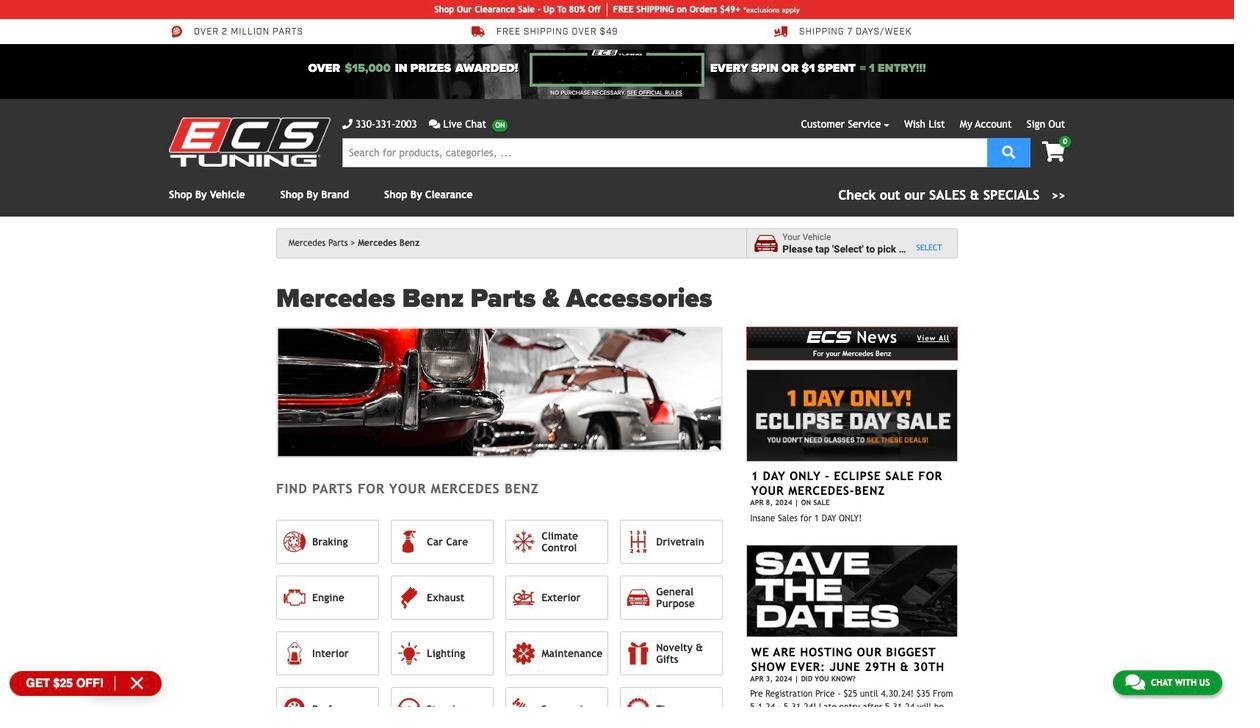 Task type: vqa. For each thing, say whether or not it's contained in the screenshot.
search Text Box
yes



Task type: locate. For each thing, give the bounding box(es) containing it.
ecs tuning image
[[169, 118, 331, 167]]

phone image
[[342, 119, 353, 129]]

1 day only - eclipse sale  for your mercedes-benz image
[[747, 370, 958, 462]]

ecs tuning 'spin to win' contest logo image
[[530, 50, 705, 87]]



Task type: describe. For each thing, give the bounding box(es) containing it.
we are hosting our biggest show ever: june 29th & 30th image
[[747, 545, 958, 638]]

comments image
[[429, 119, 440, 129]]

search image
[[1002, 145, 1016, 158]]

mercedes benz banner image image
[[276, 327, 723, 458]]

Search text field
[[342, 138, 988, 168]]

shopping cart image
[[1042, 142, 1065, 162]]



